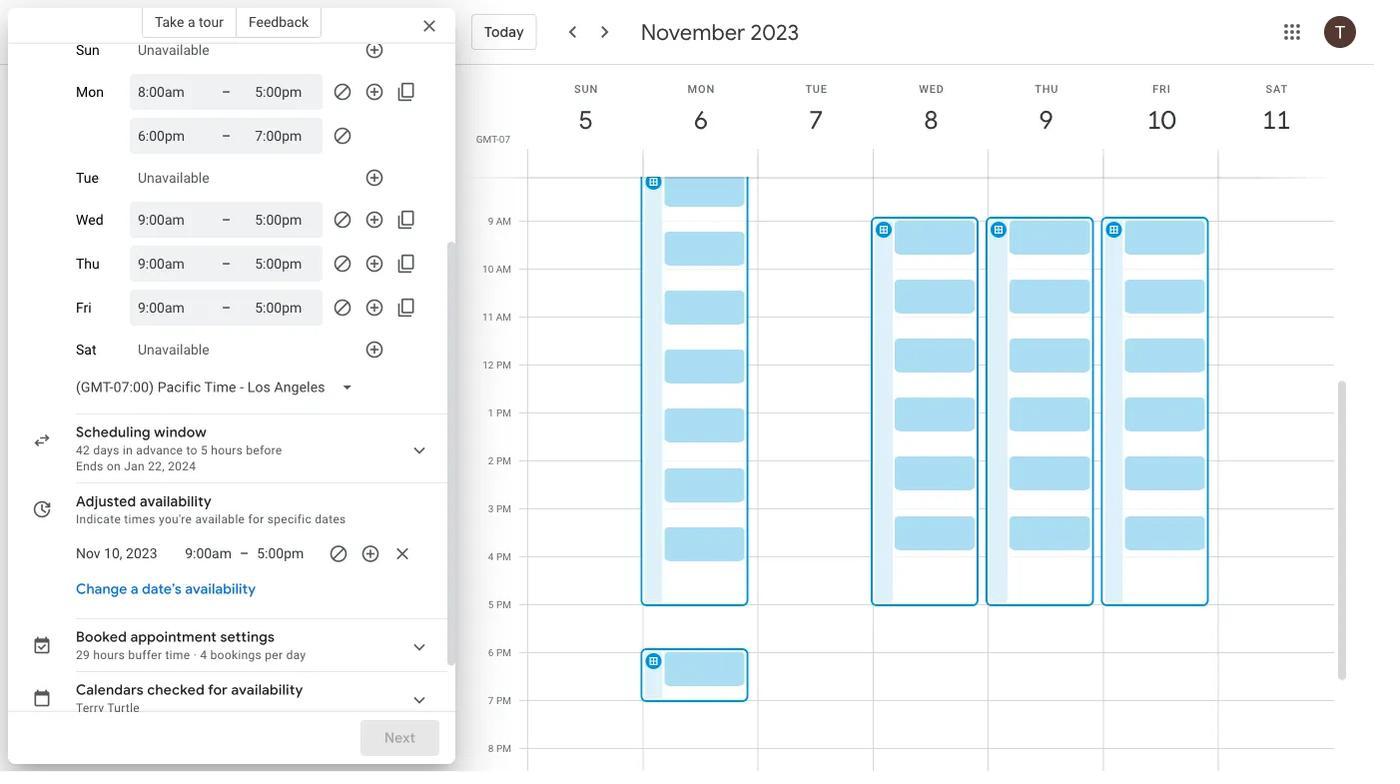 Task type: vqa. For each thing, say whether or not it's contained in the screenshot.
FLAMINGO MENU ITEM
no



Task type: locate. For each thing, give the bounding box(es) containing it.
availability up you're
[[140, 492, 212, 510]]

pm for 8 pm
[[496, 743, 511, 755]]

0 vertical spatial fri
[[1153, 82, 1171, 95]]

6 inside the mon 6
[[693, 103, 707, 136]]

0 horizontal spatial sat
[[76, 341, 96, 358]]

0 vertical spatial for
[[248, 512, 264, 526]]

sat for sat
[[76, 341, 96, 358]]

2 vertical spatial unavailable
[[138, 341, 209, 358]]

1 vertical spatial 5
[[201, 444, 208, 457]]

advance
[[136, 444, 183, 457]]

day
[[286, 648, 306, 662]]

6 down 5 pm
[[488, 647, 494, 659]]

am up 12 pm at the top left of the page
[[496, 311, 511, 323]]

end time on mondays text field for 2nd start time on mondays text box from the top
[[255, 124, 315, 148]]

fri for fri
[[76, 299, 92, 316]]

tue
[[805, 82, 828, 95], [76, 170, 99, 186]]

1 horizontal spatial wed
[[919, 82, 945, 95]]

start time on mondays text field down take
[[138, 80, 198, 104]]

appointment
[[130, 628, 217, 646]]

0 horizontal spatial sun
[[76, 42, 100, 58]]

9 inside thu 9
[[1038, 103, 1052, 136]]

4 pm from the top
[[496, 503, 511, 515]]

0 horizontal spatial 4
[[200, 648, 207, 662]]

pm up 5 pm
[[496, 551, 511, 563]]

None field
[[68, 370, 369, 406]]

5 up 6 pm on the left bottom of page
[[488, 599, 494, 611]]

fri up friday, november 10 element
[[1153, 82, 1171, 95]]

0 horizontal spatial thu
[[76, 255, 100, 272]]

0 horizontal spatial 5
[[201, 444, 208, 457]]

days
[[93, 444, 119, 457]]

availability down the start time text box
[[185, 580, 256, 598]]

1 horizontal spatial 11
[[1261, 103, 1290, 136]]

5
[[578, 103, 592, 136], [201, 444, 208, 457], [488, 599, 494, 611]]

8 inside wed 8
[[923, 103, 937, 136]]

a left date's
[[131, 580, 139, 598]]

pm for 5 pm
[[496, 599, 511, 611]]

0 vertical spatial end time on mondays text field
[[255, 80, 315, 104]]

2 horizontal spatial 5
[[578, 103, 592, 136]]

sat up saturday, november 11 element
[[1266, 82, 1289, 95]]

6 down november
[[693, 103, 707, 136]]

6 pm from the top
[[496, 599, 511, 611]]

1 vertical spatial 6
[[488, 647, 494, 659]]

a for change
[[131, 580, 139, 598]]

1 horizontal spatial 6
[[693, 103, 707, 136]]

mon for mon 6
[[688, 82, 715, 95]]

0 horizontal spatial wed
[[76, 212, 103, 228]]

–
[[222, 83, 231, 100], [222, 127, 231, 144], [222, 211, 231, 228], [222, 255, 231, 272], [222, 299, 231, 316], [240, 545, 249, 562]]

pm for 3 pm
[[496, 503, 511, 515]]

07
[[499, 133, 510, 145]]

hours inside the booked appointment settings 29 hours buffer time · 4 bookings per day
[[93, 648, 125, 662]]

pm
[[496, 359, 511, 371], [496, 407, 511, 419], [496, 455, 511, 467], [496, 503, 511, 515], [496, 551, 511, 563], [496, 599, 511, 611], [496, 647, 511, 659], [496, 695, 511, 707], [496, 743, 511, 755]]

scheduling
[[76, 424, 151, 442]]

1 horizontal spatial for
[[248, 512, 264, 526]]

8 am
[[488, 167, 511, 179]]

grid
[[463, 65, 1350, 772]]

fri left start time on fridays text field
[[76, 299, 92, 316]]

pm down '7 pm'
[[496, 743, 511, 755]]

1 vertical spatial availability
[[185, 580, 256, 598]]

unavailable
[[138, 42, 209, 58], [138, 170, 209, 186], [138, 341, 209, 358]]

0 vertical spatial thu
[[1035, 82, 1059, 95]]

indicate
[[76, 512, 121, 526]]

sun 5
[[574, 82, 598, 136]]

0 vertical spatial 7
[[808, 103, 822, 136]]

for left the specific
[[248, 512, 264, 526]]

1 vertical spatial wed
[[76, 212, 103, 228]]

1 start time on mondays text field from the top
[[138, 80, 198, 104]]

pm up '8 pm'
[[496, 695, 511, 707]]

unavailable down start time on fridays text field
[[138, 341, 209, 358]]

1 vertical spatial 10
[[482, 263, 494, 275]]

7 column header
[[758, 65, 874, 177]]

grid containing 5
[[463, 65, 1350, 772]]

7
[[808, 103, 822, 136], [488, 695, 494, 707]]

2 end time on mondays text field from the top
[[255, 124, 315, 148]]

for
[[248, 512, 264, 526], [208, 681, 228, 699]]

0 horizontal spatial tue
[[76, 170, 99, 186]]

2 unavailable from the top
[[138, 170, 209, 186]]

am down 8 am
[[496, 215, 511, 227]]

1 vertical spatial thu
[[76, 255, 100, 272]]

End time text field
[[257, 541, 313, 565]]

wed up wednesday, november 8 element
[[919, 82, 945, 95]]

0 horizontal spatial 9
[[488, 215, 494, 227]]

3
[[488, 503, 494, 515]]

6 pm
[[488, 647, 511, 659]]

1 vertical spatial hours
[[93, 648, 125, 662]]

pm up 6 pm on the left bottom of page
[[496, 599, 511, 611]]

Start time on Wednesdays text field
[[138, 208, 198, 232]]

1 vertical spatial start time on mondays text field
[[138, 124, 198, 148]]

hours
[[211, 444, 243, 457], [93, 648, 125, 662]]

0 vertical spatial availability
[[140, 492, 212, 510]]

4 am from the top
[[496, 311, 511, 323]]

0 vertical spatial wed
[[919, 82, 945, 95]]

0 vertical spatial 8
[[923, 103, 937, 136]]

end time on mondays text field up "end time on wednesdays" text field on the left
[[255, 124, 315, 148]]

1 vertical spatial unavailable
[[138, 170, 209, 186]]

7 pm from the top
[[496, 647, 511, 659]]

2 am from the top
[[496, 215, 511, 227]]

sun inside 5 column header
[[574, 82, 598, 95]]

1 vertical spatial 11
[[482, 311, 494, 323]]

8
[[923, 103, 937, 136], [488, 167, 494, 179], [488, 743, 494, 755]]

pm right '12'
[[496, 359, 511, 371]]

1 horizontal spatial fri
[[1153, 82, 1171, 95]]

wed inside 8 column header
[[919, 82, 945, 95]]

thu up thursday, november 9 element
[[1035, 82, 1059, 95]]

2 vertical spatial 5
[[488, 599, 494, 611]]

5 right the 07
[[578, 103, 592, 136]]

for inside the calendars checked for availability terry turtle
[[208, 681, 228, 699]]

0 vertical spatial 6
[[693, 103, 707, 136]]

5 pm from the top
[[496, 551, 511, 563]]

pm for 1 pm
[[496, 407, 511, 419]]

Start time on Fridays text field
[[138, 296, 198, 320]]

1 horizontal spatial 7
[[808, 103, 822, 136]]

availability
[[140, 492, 212, 510], [185, 580, 256, 598], [231, 681, 303, 699]]

1 vertical spatial tue
[[76, 170, 99, 186]]

1 vertical spatial sat
[[76, 341, 96, 358]]

8 pm from the top
[[496, 695, 511, 707]]

9
[[1038, 103, 1052, 136], [488, 215, 494, 227]]

0 horizontal spatial hours
[[93, 648, 125, 662]]

4 down '3'
[[488, 551, 494, 563]]

0 vertical spatial a
[[188, 13, 195, 30]]

0 horizontal spatial for
[[208, 681, 228, 699]]

am for 10 am
[[496, 263, 511, 275]]

a
[[188, 13, 195, 30], [131, 580, 139, 598]]

3 am from the top
[[496, 263, 511, 275]]

Start time on Mondays text field
[[138, 80, 198, 104], [138, 124, 198, 148]]

0 vertical spatial hours
[[211, 444, 243, 457]]

1 horizontal spatial thu
[[1035, 82, 1059, 95]]

2 pm from the top
[[496, 407, 511, 419]]

fri for fri 10
[[1153, 82, 1171, 95]]

unavailable for sat
[[138, 341, 209, 358]]

availability inside adjusted availability indicate times you're available for specific dates
[[140, 492, 212, 510]]

5 column header
[[527, 65, 644, 177]]

settings
[[220, 628, 275, 646]]

0 vertical spatial unavailable
[[138, 42, 209, 58]]

1 horizontal spatial tue
[[805, 82, 828, 95]]

9 pm from the top
[[496, 743, 511, 755]]

10
[[1146, 103, 1175, 136], [482, 263, 494, 275]]

0 horizontal spatial 6
[[488, 647, 494, 659]]

jan
[[124, 459, 145, 473]]

available
[[195, 512, 245, 526]]

0 horizontal spatial fri
[[76, 299, 92, 316]]

1 pm from the top
[[496, 359, 511, 371]]

fri
[[1153, 82, 1171, 95], [76, 299, 92, 316]]

sat for sat 11
[[1266, 82, 1289, 95]]

unavailable up start time on wednesdays text box
[[138, 170, 209, 186]]

42
[[76, 444, 90, 457]]

scheduling window 42 days in advance to 5 hours before ends on jan 22, 2024
[[76, 424, 282, 473]]

per
[[265, 648, 283, 662]]

gmt-
[[476, 133, 499, 145]]

am down the 07
[[496, 167, 511, 179]]

1 horizontal spatial mon
[[688, 82, 715, 95]]

1 vertical spatial a
[[131, 580, 139, 598]]

6
[[693, 103, 707, 136], [488, 647, 494, 659]]

pm right 1
[[496, 407, 511, 419]]

3 unavailable from the top
[[138, 341, 209, 358]]

mon
[[688, 82, 715, 95], [76, 84, 104, 100]]

1 horizontal spatial sun
[[574, 82, 598, 95]]

2 start time on mondays text field from the top
[[138, 124, 198, 148]]

1 horizontal spatial 10
[[1146, 103, 1175, 136]]

1 horizontal spatial sat
[[1266, 82, 1289, 95]]

booked
[[76, 628, 127, 646]]

thu inside "9" column header
[[1035, 82, 1059, 95]]

hours right to
[[211, 444, 243, 457]]

0 vertical spatial sat
[[1266, 82, 1289, 95]]

1 am from the top
[[496, 167, 511, 179]]

ends
[[76, 459, 103, 473]]

1 horizontal spatial 5
[[488, 599, 494, 611]]

pm down 5 pm
[[496, 647, 511, 659]]

take a tour button
[[142, 6, 237, 38]]

1 vertical spatial sun
[[574, 82, 598, 95]]

·
[[193, 648, 197, 662]]

11 column header
[[1218, 65, 1335, 177]]

1 horizontal spatial hours
[[211, 444, 243, 457]]

1 unavailable from the top
[[138, 42, 209, 58]]

Date text field
[[76, 541, 158, 565]]

8 column header
[[873, 65, 989, 177]]

1 vertical spatial 9
[[488, 215, 494, 227]]

specific
[[267, 512, 312, 526]]

hours inside scheduling window 42 days in advance to 5 hours before ends on jan 22, 2024
[[211, 444, 243, 457]]

2 vertical spatial 8
[[488, 743, 494, 755]]

availability inside the calendars checked for availability terry turtle
[[231, 681, 303, 699]]

hours down booked
[[93, 648, 125, 662]]

4
[[488, 551, 494, 563], [200, 648, 207, 662]]

terry
[[76, 701, 104, 715]]

1 end time on mondays text field from the top
[[255, 80, 315, 104]]

adjusted
[[76, 492, 136, 510]]

sat up scheduling
[[76, 341, 96, 358]]

change a date's availability
[[76, 580, 256, 598]]

1 horizontal spatial 9
[[1038, 103, 1052, 136]]

before
[[246, 444, 282, 457]]

on
[[107, 459, 121, 473]]

for down "bookings"
[[208, 681, 228, 699]]

0 vertical spatial tue
[[805, 82, 828, 95]]

mon 6
[[688, 82, 715, 136]]

thu left start time on thursdays text field
[[76, 255, 100, 272]]

0 horizontal spatial a
[[131, 580, 139, 598]]

sat inside sat 11
[[1266, 82, 1289, 95]]

0 vertical spatial 9
[[1038, 103, 1052, 136]]

tuesday, november 7 element
[[793, 97, 839, 143]]

0 vertical spatial 4
[[488, 551, 494, 563]]

wed left start time on wednesdays text box
[[76, 212, 103, 228]]

1 vertical spatial 4
[[200, 648, 207, 662]]

0 horizontal spatial 7
[[488, 695, 494, 707]]

bookings
[[210, 648, 262, 662]]

4 right ·
[[200, 648, 207, 662]]

1 vertical spatial fri
[[76, 299, 92, 316]]

wed
[[919, 82, 945, 95], [76, 212, 103, 228]]

0 horizontal spatial mon
[[76, 84, 104, 100]]

End time on Thursdays text field
[[255, 252, 315, 276]]

start time on mondays text field up start time on wednesdays text box
[[138, 124, 198, 148]]

availability down per
[[231, 681, 303, 699]]

0 vertical spatial sun
[[76, 42, 100, 58]]

5 right to
[[201, 444, 208, 457]]

tue inside 7 column header
[[805, 82, 828, 95]]

thu
[[1035, 82, 1059, 95], [76, 255, 100, 272]]

pm right '3'
[[496, 503, 511, 515]]

1 vertical spatial 8
[[488, 167, 494, 179]]

saturday, november 11 element
[[1254, 97, 1300, 143]]

end time on mondays text field down feedback button
[[255, 80, 315, 104]]

you're
[[159, 512, 192, 526]]

1 vertical spatial end time on mondays text field
[[255, 124, 315, 148]]

unavailable down take
[[138, 42, 209, 58]]

am
[[496, 167, 511, 179], [496, 215, 511, 227], [496, 263, 511, 275], [496, 311, 511, 323]]

Start time text field
[[176, 541, 232, 565]]

1
[[488, 407, 494, 419]]

2 vertical spatial availability
[[231, 681, 303, 699]]

sun
[[76, 42, 100, 58], [574, 82, 598, 95]]

0 vertical spatial 10
[[1146, 103, 1175, 136]]

end time on mondays text field for 1st start time on mondays text box from the top
[[255, 80, 315, 104]]

fri inside fri 10
[[1153, 82, 1171, 95]]

End time on Mondays text field
[[255, 80, 315, 104], [255, 124, 315, 148]]

22,
[[148, 459, 165, 473]]

a for take
[[188, 13, 195, 30]]

1 vertical spatial for
[[208, 681, 228, 699]]

0 vertical spatial 5
[[578, 103, 592, 136]]

take a tour
[[155, 13, 224, 30]]

unavailable for sun
[[138, 42, 209, 58]]

dates
[[315, 512, 346, 526]]

pm right 2
[[496, 455, 511, 467]]

1 horizontal spatial a
[[188, 13, 195, 30]]

mon inside 6 'column header'
[[688, 82, 715, 95]]

availability inside button
[[185, 580, 256, 598]]

11
[[1261, 103, 1290, 136], [482, 311, 494, 323]]

– for thu
[[222, 255, 231, 272]]

window
[[154, 424, 207, 442]]

a left tour
[[188, 13, 195, 30]]

take
[[155, 13, 184, 30]]

2
[[488, 455, 494, 467]]

3 pm from the top
[[496, 455, 511, 467]]

pm for 4 pm
[[496, 551, 511, 563]]

0 vertical spatial 11
[[1261, 103, 1290, 136]]

0 vertical spatial start time on mondays text field
[[138, 80, 198, 104]]

am down 9 am on the top of page
[[496, 263, 511, 275]]



Task type: describe. For each thing, give the bounding box(es) containing it.
calendars
[[76, 681, 144, 699]]

29
[[76, 648, 90, 662]]

wednesday, november 8 element
[[908, 97, 954, 143]]

thu for thu 9
[[1035, 82, 1059, 95]]

2023
[[751, 18, 799, 46]]

today
[[484, 23, 524, 41]]

8 pm
[[488, 743, 511, 755]]

sunday, november 5 element
[[563, 97, 609, 143]]

availability for for
[[231, 681, 303, 699]]

– for wed
[[222, 211, 231, 228]]

pm for 2 pm
[[496, 455, 511, 467]]

4 inside the booked appointment settings 29 hours buffer time · 4 bookings per day
[[200, 648, 207, 662]]

0 horizontal spatial 11
[[482, 311, 494, 323]]

am for 9 am
[[496, 215, 511, 227]]

2 pm
[[488, 455, 511, 467]]

1 vertical spatial 7
[[488, 695, 494, 707]]

1 horizontal spatial 4
[[488, 551, 494, 563]]

thursday, november 9 element
[[1024, 97, 1070, 143]]

11 am
[[482, 311, 511, 323]]

11 inside column header
[[1261, 103, 1290, 136]]

End time on Wednesdays text field
[[255, 208, 315, 232]]

tour
[[199, 13, 224, 30]]

gmt-07
[[476, 133, 510, 145]]

friday, november 10 element
[[1139, 97, 1185, 143]]

9 column header
[[988, 65, 1104, 177]]

10 am
[[482, 263, 511, 275]]

checked
[[147, 681, 205, 699]]

thu for thu
[[76, 255, 100, 272]]

pm for 12 pm
[[496, 359, 511, 371]]

4 pm
[[488, 551, 511, 563]]

time
[[165, 648, 190, 662]]

tue for tue 7
[[805, 82, 828, 95]]

sun for sun
[[76, 42, 100, 58]]

Start time on Thursdays text field
[[138, 252, 198, 276]]

booked appointment settings 29 hours buffer time · 4 bookings per day
[[76, 628, 306, 662]]

times
[[124, 512, 156, 526]]

sat 11
[[1261, 82, 1290, 136]]

12 pm
[[483, 359, 511, 371]]

buffer
[[128, 648, 162, 662]]

am for 8 am
[[496, 167, 511, 179]]

7 inside tue 7
[[808, 103, 822, 136]]

1 pm
[[488, 407, 511, 419]]

feedback
[[249, 13, 309, 30]]

wed for wed 8
[[919, 82, 945, 95]]

2024
[[168, 459, 196, 473]]

10 column header
[[1103, 65, 1219, 177]]

feedback button
[[237, 6, 322, 38]]

date's
[[142, 580, 182, 598]]

5 inside scheduling window 42 days in advance to 5 hours before ends on jan 22, 2024
[[201, 444, 208, 457]]

– for fri
[[222, 299, 231, 316]]

10 inside column header
[[1146, 103, 1175, 136]]

to
[[186, 444, 197, 457]]

adjusted availability indicate times you're available for specific dates
[[76, 492, 346, 526]]

change
[[76, 580, 127, 598]]

calendars checked for availability terry turtle
[[76, 681, 303, 715]]

sun for sun 5
[[574, 82, 598, 95]]

november 2023
[[641, 18, 799, 46]]

12
[[483, 359, 494, 371]]

fri 10
[[1146, 82, 1175, 136]]

november
[[641, 18, 746, 46]]

6 column header
[[643, 65, 759, 177]]

today button
[[471, 8, 537, 56]]

change a date's availability button
[[68, 571, 264, 607]]

thu 9
[[1035, 82, 1059, 136]]

availability for date's
[[185, 580, 256, 598]]

wed 8
[[919, 82, 945, 136]]

am for 11 am
[[496, 311, 511, 323]]

for inside adjusted availability indicate times you're available for specific dates
[[248, 512, 264, 526]]

7 pm
[[488, 695, 511, 707]]

3 pm
[[488, 503, 511, 515]]

0 horizontal spatial 10
[[482, 263, 494, 275]]

pm for 7 pm
[[496, 695, 511, 707]]

– for mon
[[222, 83, 231, 100]]

in
[[123, 444, 133, 457]]

8 for 8 pm
[[488, 743, 494, 755]]

monday, november 6 element
[[678, 97, 724, 143]]

pm for 6 pm
[[496, 647, 511, 659]]

5 inside sun 5
[[578, 103, 592, 136]]

wed for wed
[[76, 212, 103, 228]]

tue 7
[[805, 82, 828, 136]]

mon for mon
[[76, 84, 104, 100]]

End time on Fridays text field
[[255, 296, 315, 320]]

9 am
[[488, 215, 511, 227]]

tue for tue
[[76, 170, 99, 186]]

unavailable for tue
[[138, 170, 209, 186]]

5 pm
[[488, 599, 511, 611]]

turtle
[[107, 701, 140, 715]]

8 for 8 am
[[488, 167, 494, 179]]



